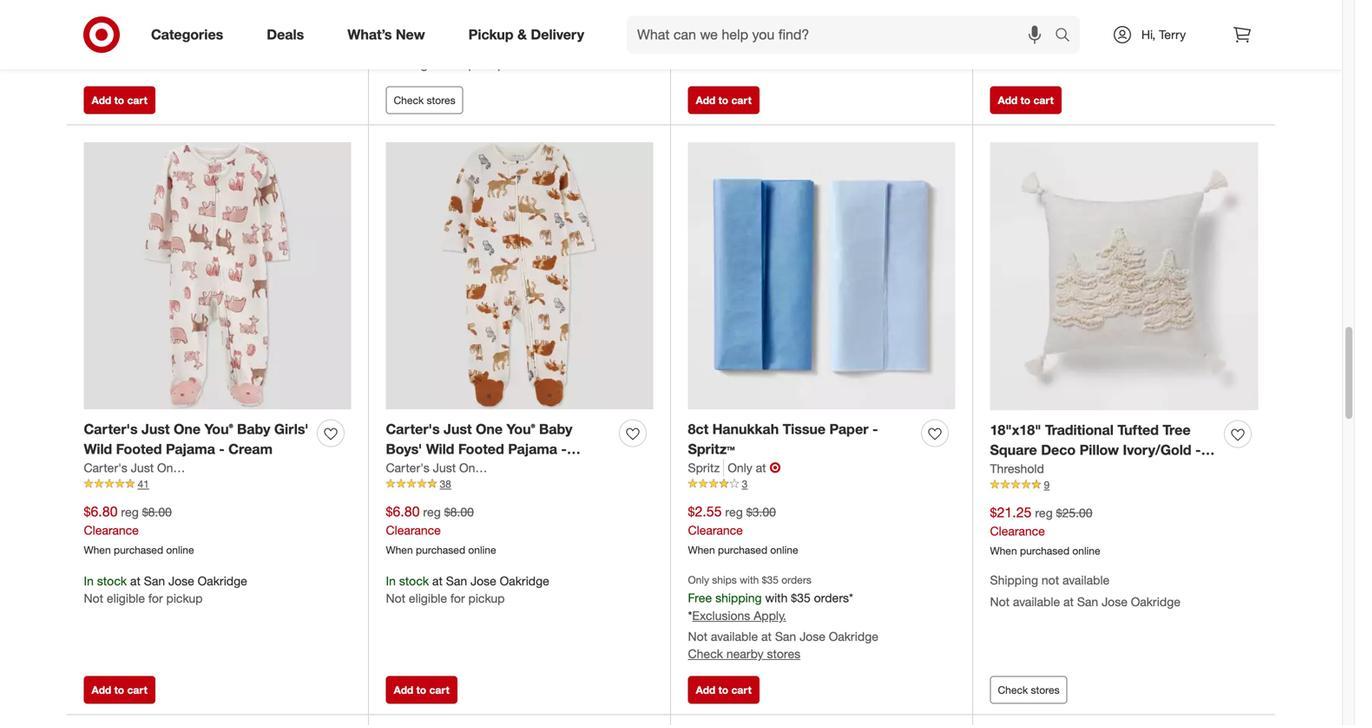 Task type: locate. For each thing, give the bounding box(es) containing it.
stores for check stores button to the top
[[427, 94, 455, 107]]

new
[[396, 26, 425, 43]]

carter's inside 'carter's just one you®️ baby boys' wild footed pajama - brown/cream'
[[386, 421, 440, 438]]

limited stock at  san jose oakridge
[[688, 19, 882, 35], [990, 20, 1184, 35]]

carter's just one you®️ baby boys' wild footed pajama - brown/cream image
[[386, 143, 653, 410], [386, 143, 653, 410]]

0 horizontal spatial shipping
[[386, 18, 434, 33]]

reg down 41
[[121, 505, 139, 520]]

available
[[458, 18, 505, 33], [1063, 573, 1110, 588], [1013, 595, 1060, 610], [711, 630, 758, 645]]

$6.80 for carter's just one you®️ baby boys' wild footed pajama - brown/cream
[[386, 504, 420, 520]]

purchased inside $2.55 reg $3.00 clearance when purchased online
[[718, 544, 767, 557]]

wild for carter's just one you®️ baby girls' wild footed pajama - cream
[[84, 441, 112, 458]]

online down $25.00
[[1072, 545, 1100, 558]]

at inside shipping not available not available at san jose oakridge
[[1063, 595, 1074, 610]]

pajama inside 'carter's just one you®️ baby boys' wild footed pajama - brown/cream'
[[508, 441, 557, 458]]

purchased inside '$21.25 reg $25.00 clearance when purchased online'
[[1020, 545, 1070, 558]]

1 horizontal spatial wild
[[426, 441, 454, 458]]

8ct hanukkah tissue paper - spritz™ link
[[688, 420, 914, 460]]

one inside carter's just one you®️ baby girls' wild footed pajama - cream
[[174, 421, 201, 438]]

eligible inside shipping not available in stock at  san jose oakridge not eligible for pickup
[[409, 57, 447, 72]]

boys'
[[386, 441, 422, 458]]

delivery
[[531, 26, 584, 43]]

when for carter's just one you®️ baby boys' wild footed pajama - brown/cream
[[386, 544, 413, 557]]

just
[[142, 421, 170, 438], [444, 421, 472, 438], [131, 460, 154, 476], [433, 460, 456, 476]]

clearance down 38
[[386, 523, 441, 538]]

2 vertical spatial stores
[[1031, 684, 1060, 697]]

stores
[[427, 94, 455, 107], [767, 647, 800, 662], [1031, 684, 1060, 697]]

0 horizontal spatial pajama
[[166, 441, 215, 458]]

1 vertical spatial check stores button
[[990, 677, 1067, 705]]

1 horizontal spatial stores
[[767, 647, 800, 662]]

online inside $2.55 reg $3.00 clearance when purchased online
[[770, 544, 798, 557]]

footed up 41
[[116, 441, 162, 458]]

not for stock
[[437, 18, 455, 33]]

purchased down 41
[[114, 544, 163, 557]]

0 horizontal spatial wild
[[84, 441, 112, 458]]

- right paper
[[872, 421, 878, 438]]

1 horizontal spatial you
[[485, 460, 505, 476]]

$8.00 down 41
[[142, 505, 172, 520]]

0 horizontal spatial check
[[394, 94, 424, 107]]

1 horizontal spatial with
[[765, 591, 788, 606]]

0 horizontal spatial check stores button
[[386, 87, 463, 114]]

1 horizontal spatial $8.00
[[444, 505, 474, 520]]

0 horizontal spatial footed
[[116, 441, 162, 458]]

shipping inside shipping not available not available at san jose oakridge
[[990, 573, 1038, 588]]

carter's just one you link up 41
[[84, 460, 203, 477]]

add
[[92, 94, 111, 107], [696, 94, 716, 107], [998, 94, 1018, 107], [92, 684, 111, 697], [394, 684, 413, 697], [696, 684, 716, 697]]

&
[[517, 26, 527, 43]]

0 horizontal spatial not
[[437, 18, 455, 33]]

not inside the only ships with $35 orders free shipping with $35 orders* * exclusions apply. not available at san jose oakridge check nearby stores
[[688, 630, 707, 645]]

2 $6.80 from the left
[[386, 504, 420, 520]]

0 vertical spatial stores
[[427, 94, 455, 107]]

you up 38 link
[[485, 460, 505, 476]]

with up apply.
[[765, 591, 788, 606]]

1 horizontal spatial carter's just one you
[[386, 460, 505, 476]]

spritz™
[[688, 441, 735, 458]]

check
[[394, 94, 424, 107], [688, 647, 723, 662], [998, 684, 1028, 697]]

$6.80 reg $8.00 clearance when purchased online down 38
[[386, 504, 496, 557]]

paper
[[829, 421, 869, 438]]

check stores
[[394, 94, 455, 107], [998, 684, 1060, 697]]

online for spritz™
[[770, 544, 798, 557]]

pajama for cream
[[166, 441, 215, 458]]

when
[[84, 544, 111, 557], [386, 544, 413, 557], [688, 544, 715, 557], [990, 545, 1017, 558]]

0 horizontal spatial you®️
[[204, 421, 233, 438]]

reg left $3.00
[[725, 505, 743, 520]]

3 link
[[688, 477, 955, 492]]

$21.25
[[990, 504, 1032, 521]]

reg
[[121, 505, 139, 520], [423, 505, 441, 520], [725, 505, 743, 520], [1035, 506, 1053, 521]]

1 $6.80 reg $8.00 clearance when purchased online from the left
[[84, 504, 194, 557]]

clearance inside $2.55 reg $3.00 clearance when purchased online
[[688, 523, 743, 538]]

ivory/gold
[[1123, 442, 1191, 459]]

online down 41 link
[[166, 544, 194, 557]]

$35 left orders
[[762, 574, 779, 587]]

2 vertical spatial check
[[998, 684, 1028, 697]]

- up 38 link
[[561, 441, 567, 458]]

0 horizontal spatial you
[[183, 460, 203, 476]]

1 horizontal spatial footed
[[458, 441, 504, 458]]

clearance for 8ct hanukkah tissue paper - spritz™
[[688, 523, 743, 538]]

2 footed from the left
[[458, 441, 504, 458]]

18"x18" traditional tufted tree square deco pillow ivory/gold - threshold™ link
[[990, 421, 1217, 479]]

reg inside '$21.25 reg $25.00 clearance when purchased online'
[[1035, 506, 1053, 521]]

carter's just one you for carter's just one you®️ baby boys' wild footed pajama - brown/cream
[[386, 460, 505, 476]]

san
[[144, 19, 165, 35], [778, 19, 800, 35], [1081, 20, 1102, 35], [446, 39, 467, 54], [144, 574, 165, 589], [446, 574, 467, 589], [1077, 595, 1098, 610], [775, 630, 796, 645]]

1 wild from the left
[[84, 441, 112, 458]]

carter's
[[84, 421, 138, 438], [386, 421, 440, 438], [84, 460, 127, 476], [386, 460, 429, 476]]

reg for carter's just one you®️ baby girls' wild footed pajama - cream
[[121, 505, 139, 520]]

- right ivory/gold
[[1195, 442, 1201, 459]]

when for 8ct hanukkah tissue paper - spritz™
[[688, 544, 715, 557]]

18"x18"
[[990, 422, 1041, 439]]

you®️
[[204, 421, 233, 438], [507, 421, 535, 438]]

pajama inside carter's just one you®️ baby girls' wild footed pajama - cream
[[166, 441, 215, 458]]

baby up cream
[[237, 421, 270, 438]]

pajama for brown/cream
[[508, 441, 557, 458]]

purchased for carter's just one you®️ baby boys' wild footed pajama - brown/cream
[[416, 544, 465, 557]]

hi,
[[1141, 27, 1156, 42]]

1 carter's just one you from the left
[[84, 460, 203, 476]]

tree
[[1163, 422, 1191, 439]]

jose inside shipping not available not available at san jose oakridge
[[1102, 595, 1128, 610]]

only inside the only ships with $35 orders free shipping with $35 orders* * exclusions apply. not available at san jose oakridge check nearby stores
[[688, 574, 709, 587]]

0 horizontal spatial stores
[[427, 94, 455, 107]]

only up free in the bottom of the page
[[688, 574, 709, 587]]

clearance down $2.55 in the right bottom of the page
[[688, 523, 743, 538]]

you for brown/cream
[[485, 460, 505, 476]]

threshold
[[990, 461, 1044, 476]]

apply.
[[754, 609, 786, 624]]

0 horizontal spatial carter's just one you
[[84, 460, 203, 476]]

pickup & delivery
[[468, 26, 584, 43]]

0 vertical spatial not
[[437, 18, 455, 33]]

with
[[740, 574, 759, 587], [765, 591, 788, 606]]

with up shipping
[[740, 574, 759, 587]]

¬
[[770, 460, 781, 476]]

2 baby from the left
[[539, 421, 572, 438]]

carter's just one you up 38
[[386, 460, 505, 476]]

in stock at  san jose oakridge not eligible for pickup for carter's just one you®️ baby boys' wild footed pajama - brown/cream
[[386, 574, 549, 607]]

shipping
[[386, 18, 434, 33], [990, 573, 1038, 588]]

wild inside carter's just one you®️ baby girls' wild footed pajama - cream
[[84, 441, 112, 458]]

2 pajama from the left
[[508, 441, 557, 458]]

add to cart
[[92, 94, 147, 107], [696, 94, 752, 107], [998, 94, 1054, 107], [92, 684, 147, 697], [394, 684, 450, 697], [696, 684, 752, 697]]

not inside shipping not available in stock at  san jose oakridge not eligible for pickup
[[386, 57, 405, 72]]

carter's just one you up 41
[[84, 460, 203, 476]]

wild inside 'carter's just one you®️ baby boys' wild footed pajama - brown/cream'
[[426, 441, 454, 458]]

1 horizontal spatial check
[[688, 647, 723, 662]]

stores for check stores button to the right
[[1031, 684, 1060, 697]]

1 vertical spatial not
[[1042, 573, 1059, 588]]

2 $6.80 reg $8.00 clearance when purchased online from the left
[[386, 504, 496, 557]]

1 you from the left
[[183, 460, 203, 476]]

- inside 'carter's just one you®️ baby boys' wild footed pajama - brown/cream'
[[561, 441, 567, 458]]

2 carter's just one you from the left
[[386, 460, 505, 476]]

add to cart button
[[84, 87, 155, 114], [688, 87, 759, 114], [990, 87, 1062, 114], [84, 677, 155, 705], [386, 677, 457, 705], [688, 677, 759, 705]]

0 horizontal spatial check stores
[[394, 94, 455, 107]]

$8.00 down 38
[[444, 505, 474, 520]]

1 vertical spatial stores
[[767, 647, 800, 662]]

2 you from the left
[[485, 460, 505, 476]]

traditional
[[1045, 422, 1114, 439]]

footed up 38 link
[[458, 441, 504, 458]]

1 horizontal spatial limited
[[990, 20, 1030, 35]]

what's new
[[347, 26, 425, 43]]

one
[[174, 421, 201, 438], [476, 421, 503, 438], [157, 460, 180, 476], [459, 460, 482, 476]]

0 horizontal spatial $35
[[762, 574, 779, 587]]

1 horizontal spatial baby
[[539, 421, 572, 438]]

2 wild from the left
[[426, 441, 454, 458]]

you®️ up cream
[[204, 421, 233, 438]]

1 horizontal spatial you®️
[[507, 421, 535, 438]]

when inside '$21.25 reg $25.00 clearance when purchased online'
[[990, 545, 1017, 558]]

1 vertical spatial only
[[688, 574, 709, 587]]

pickup & delivery link
[[454, 16, 606, 54]]

online down 38 link
[[468, 544, 496, 557]]

purchased
[[114, 544, 163, 557], [416, 544, 465, 557], [718, 544, 767, 557], [1020, 545, 1070, 558]]

18"x18" traditional tufted tree square deco pillow ivory/gold - threshold™
[[990, 422, 1201, 479]]

carter's just one you®️ baby boys' wild footed pajama - brown/cream
[[386, 421, 572, 478]]

not inside shipping not available in stock at  san jose oakridge not eligible for pickup
[[437, 18, 455, 33]]

cart
[[127, 94, 147, 107], [731, 94, 752, 107], [1033, 94, 1054, 107], [127, 684, 147, 697], [429, 684, 450, 697], [731, 684, 752, 697]]

1 you®️ from the left
[[204, 421, 233, 438]]

0 vertical spatial $35
[[762, 574, 779, 587]]

8ct hanukkah tissue paper - spritz™ image
[[688, 143, 955, 410], [688, 143, 955, 410]]

stock inside shipping not available in stock at  san jose oakridge not eligible for pickup
[[399, 39, 429, 54]]

1 $8.00 from the left
[[142, 505, 172, 520]]

2 you®️ from the left
[[507, 421, 535, 438]]

baby inside 'carter's just one you®️ baby boys' wild footed pajama - brown/cream'
[[539, 421, 572, 438]]

wild
[[84, 441, 112, 458], [426, 441, 454, 458]]

not
[[437, 18, 455, 33], [1042, 573, 1059, 588]]

shipping
[[715, 591, 762, 606]]

pickup inside shipping not available in stock at  san jose oakridge not eligible for pickup
[[468, 57, 505, 72]]

2 horizontal spatial check
[[998, 684, 1028, 697]]

*
[[688, 609, 692, 624]]

you®️ inside carter's just one you®️ baby girls' wild footed pajama - cream
[[204, 421, 233, 438]]

0 vertical spatial check stores button
[[386, 87, 463, 114]]

- inside carter's just one you®️ baby girls' wild footed pajama - cream
[[219, 441, 225, 458]]

1 carter's just one you link from the left
[[84, 460, 203, 477]]

1 vertical spatial shipping
[[990, 573, 1038, 588]]

reg inside $2.55 reg $3.00 clearance when purchased online
[[725, 505, 743, 520]]

shipping inside shipping not available in stock at  san jose oakridge not eligible for pickup
[[386, 18, 434, 33]]

-
[[872, 421, 878, 438], [219, 441, 225, 458], [561, 441, 567, 458], [1195, 442, 1201, 459]]

tufted
[[1117, 422, 1159, 439]]

0 vertical spatial only
[[728, 460, 752, 476]]

oakridge
[[198, 19, 247, 35], [832, 19, 882, 35], [1134, 20, 1184, 35], [500, 39, 549, 54], [198, 574, 247, 589], [500, 574, 549, 589], [1131, 595, 1180, 610], [829, 630, 878, 645]]

baby up 38 link
[[539, 421, 572, 438]]

0 horizontal spatial with
[[740, 574, 759, 587]]

clearance inside '$21.25 reg $25.00 clearance when purchased online'
[[990, 524, 1045, 539]]

- left cream
[[219, 441, 225, 458]]

purchased down 38
[[416, 544, 465, 557]]

0 horizontal spatial baby
[[237, 421, 270, 438]]

footed for brown/cream
[[458, 441, 504, 458]]

wild for carter's just one you®️ baby boys' wild footed pajama - brown/cream
[[426, 441, 454, 458]]

footed inside 'carter's just one you®️ baby boys' wild footed pajama - brown/cream'
[[458, 441, 504, 458]]

you®️ up 38 link
[[507, 421, 535, 438]]

2 $8.00 from the left
[[444, 505, 474, 520]]

1 horizontal spatial carter's just one you link
[[386, 460, 505, 477]]

check for check stores button to the right
[[998, 684, 1028, 697]]

you down carter's just one you®️ baby girls' wild footed pajama - cream link at the left of page
[[183, 460, 203, 476]]

to
[[114, 94, 124, 107], [718, 94, 728, 107], [1020, 94, 1030, 107], [114, 684, 124, 697], [416, 684, 426, 697], [718, 684, 728, 697]]

0 vertical spatial shipping
[[386, 18, 434, 33]]

for
[[148, 37, 163, 52], [450, 57, 465, 72], [148, 591, 163, 607], [450, 591, 465, 607]]

1 vertical spatial check stores
[[998, 684, 1060, 697]]

reg down 9
[[1035, 506, 1053, 521]]

not
[[84, 37, 103, 52], [386, 57, 405, 72], [84, 591, 103, 607], [386, 591, 405, 607], [990, 595, 1010, 610], [688, 630, 707, 645]]

online inside '$21.25 reg $25.00 clearance when purchased online'
[[1072, 545, 1100, 558]]

oakridge inside shipping not available in stock at  san jose oakridge not eligible for pickup
[[500, 39, 549, 54]]

1 horizontal spatial $6.80
[[386, 504, 420, 520]]

not down '$21.25 reg $25.00 clearance when purchased online'
[[1042, 573, 1059, 588]]

at
[[130, 19, 141, 35], [765, 19, 775, 35], [1067, 20, 1077, 35], [432, 39, 443, 54], [756, 460, 766, 476], [130, 574, 141, 589], [432, 574, 443, 589], [1063, 595, 1074, 610], [761, 630, 772, 645]]

1 $6.80 from the left
[[84, 504, 118, 520]]

pajama up 41 link
[[166, 441, 215, 458]]

carter's just one you®️ baby girls' wild footed pajama - cream image
[[84, 143, 351, 410], [84, 143, 351, 410]]

1 footed from the left
[[116, 441, 162, 458]]

reg down 38
[[423, 505, 441, 520]]

reg for 8ct hanukkah tissue paper - spritz™
[[725, 505, 743, 520]]

1 vertical spatial $35
[[791, 591, 811, 606]]

not inside shipping not available not available at san jose oakridge
[[1042, 573, 1059, 588]]

1 horizontal spatial shipping
[[990, 573, 1038, 588]]

footed inside carter's just one you®️ baby girls' wild footed pajama - cream
[[116, 441, 162, 458]]

orders
[[781, 574, 811, 587]]

$35
[[762, 574, 779, 587], [791, 591, 811, 606]]

1 vertical spatial check
[[688, 647, 723, 662]]

0 horizontal spatial carter's just one you link
[[84, 460, 203, 477]]

stock
[[97, 19, 127, 35], [732, 19, 761, 35], [1034, 20, 1063, 35], [399, 39, 429, 54], [97, 574, 127, 589], [399, 574, 429, 589]]

0 horizontal spatial $6.80 reg $8.00 clearance when purchased online
[[84, 504, 194, 557]]

you®️ inside 'carter's just one you®️ baby boys' wild footed pajama - brown/cream'
[[507, 421, 535, 438]]

What can we help you find? suggestions appear below search field
[[627, 16, 1059, 54]]

1 horizontal spatial pajama
[[508, 441, 557, 458]]

check stores button
[[386, 87, 463, 114], [990, 677, 1067, 705]]

clearance for 18"x18" traditional tufted tree square deco pillow ivory/gold - threshold™
[[990, 524, 1045, 539]]

you®️ for brown/cream
[[507, 421, 535, 438]]

when for 18"x18" traditional tufted tree square deco pillow ivory/gold - threshold™
[[990, 545, 1017, 558]]

online for boys'
[[468, 544, 496, 557]]

footed
[[116, 441, 162, 458], [458, 441, 504, 458]]

pickup
[[166, 37, 203, 52], [468, 57, 505, 72], [166, 591, 203, 607], [468, 591, 505, 607]]

38 link
[[386, 477, 653, 492]]

baby
[[237, 421, 270, 438], [539, 421, 572, 438]]

just inside 'carter's just one you®️ baby boys' wild footed pajama - brown/cream'
[[444, 421, 472, 438]]

pajama up 38 link
[[508, 441, 557, 458]]

2 carter's just one you link from the left
[[386, 460, 505, 477]]

1 baby from the left
[[237, 421, 270, 438]]

$35 down orders
[[791, 591, 811, 606]]

online up orders
[[770, 544, 798, 557]]

carter's just one you link for carter's just one you®️ baby girls' wild footed pajama - cream
[[84, 460, 203, 477]]

$6.80 reg $8.00 clearance when purchased online down 41
[[84, 504, 194, 557]]

only up 3 in the right of the page
[[728, 460, 752, 476]]

when inside $2.55 reg $3.00 clearance when purchased online
[[688, 544, 715, 557]]

threshold™
[[990, 462, 1064, 479]]

38
[[440, 478, 451, 491]]

carter's just one you®️ baby boys' wild footed pajama - brown/cream link
[[386, 420, 612, 478]]

you for cream
[[183, 460, 203, 476]]

purchased down $25.00
[[1020, 545, 1070, 558]]

$6.80 for carter's just one you®️ baby girls' wild footed pajama - cream
[[84, 504, 118, 520]]

online
[[166, 544, 194, 557], [468, 544, 496, 557], [770, 544, 798, 557], [1072, 545, 1100, 558]]

0 vertical spatial check
[[394, 94, 424, 107]]

1 horizontal spatial $6.80 reg $8.00 clearance when purchased online
[[386, 504, 496, 557]]

not right new
[[437, 18, 455, 33]]

footed for cream
[[116, 441, 162, 458]]

0 horizontal spatial only
[[688, 574, 709, 587]]

just inside carter's just one you®️ baby girls' wild footed pajama - cream
[[142, 421, 170, 438]]

square
[[990, 442, 1037, 459]]

1 pajama from the left
[[166, 441, 215, 458]]

2 horizontal spatial stores
[[1031, 684, 1060, 697]]

1 horizontal spatial not
[[1042, 573, 1059, 588]]

pajama
[[166, 441, 215, 458], [508, 441, 557, 458]]

carter's just one you
[[84, 460, 203, 476], [386, 460, 505, 476]]

in stock at  san jose oakridge not eligible for pickup
[[84, 19, 247, 52], [84, 574, 247, 607], [386, 574, 549, 607]]

1 horizontal spatial only
[[728, 460, 752, 476]]

purchased up ships
[[718, 544, 767, 557]]

limited
[[688, 19, 728, 35], [990, 20, 1030, 35]]

0 horizontal spatial $8.00
[[142, 505, 172, 520]]

baby inside carter's just one you®️ baby girls' wild footed pajama - cream
[[237, 421, 270, 438]]

0 horizontal spatial $6.80
[[84, 504, 118, 520]]

carter's just one you link up 38
[[386, 460, 505, 477]]

$2.55 reg $3.00 clearance when purchased online
[[688, 504, 798, 557]]

1 horizontal spatial limited stock at  san jose oakridge
[[990, 20, 1184, 35]]

clearance down $21.25
[[990, 524, 1045, 539]]

in
[[84, 19, 94, 35], [386, 39, 396, 54], [84, 574, 94, 589], [386, 574, 396, 589]]

reg for 18"x18" traditional tufted tree square deco pillow ivory/gold - threshold™
[[1035, 506, 1053, 521]]

$6.80
[[84, 504, 118, 520], [386, 504, 420, 520]]

clearance down 41
[[84, 523, 139, 538]]

18"x18" traditional tufted tree square deco pillow ivory/gold - threshold™ image
[[990, 143, 1258, 411], [990, 143, 1258, 411]]



Task type: describe. For each thing, give the bounding box(es) containing it.
41
[[138, 478, 149, 491]]

available inside the only ships with $35 orders free shipping with $35 orders* * exclusions apply. not available at san jose oakridge check nearby stores
[[711, 630, 758, 645]]

$6.80 reg $8.00 clearance when purchased online for carter's just one you®️ baby girls' wild footed pajama - cream
[[84, 504, 194, 557]]

stores inside the only ships with $35 orders free shipping with $35 orders* * exclusions apply. not available at san jose oakridge check nearby stores
[[767, 647, 800, 662]]

3
[[742, 478, 748, 491]]

terry
[[1159, 27, 1186, 42]]

1 horizontal spatial check stores
[[998, 684, 1060, 697]]

0 horizontal spatial limited
[[688, 19, 728, 35]]

0 horizontal spatial limited stock at  san jose oakridge
[[688, 19, 882, 35]]

in stock at  san jose oakridge not eligible for pickup for carter's just one you®️ baby girls' wild footed pajama - cream
[[84, 574, 247, 607]]

only ships with $35 orders free shipping with $35 orders* * exclusions apply. not available at san jose oakridge check nearby stores
[[688, 574, 878, 662]]

in inside shipping not available in stock at  san jose oakridge not eligible for pickup
[[386, 39, 396, 54]]

check inside the only ships with $35 orders free shipping with $35 orders* * exclusions apply. not available at san jose oakridge check nearby stores
[[688, 647, 723, 662]]

oakridge inside shipping not available not available at san jose oakridge
[[1131, 595, 1180, 610]]

0 vertical spatial check stores
[[394, 94, 455, 107]]

baby for carter's just one you®️ baby boys' wild footed pajama - brown/cream
[[539, 421, 572, 438]]

baby for carter's just one you®️ baby girls' wild footed pajama - cream
[[237, 421, 270, 438]]

$8.00 for cream
[[142, 505, 172, 520]]

tissue
[[783, 421, 826, 438]]

1 horizontal spatial check stores button
[[990, 677, 1067, 705]]

online for girls'
[[166, 544, 194, 557]]

categories link
[[136, 16, 245, 54]]

exclusions
[[692, 609, 750, 624]]

deals
[[267, 26, 304, 43]]

check nearby stores button
[[688, 646, 800, 663]]

what's
[[347, 26, 392, 43]]

pickup
[[468, 26, 513, 43]]

you®️ for cream
[[204, 421, 233, 438]]

not for available
[[1042, 573, 1059, 588]]

available inside shipping not available in stock at  san jose oakridge not eligible for pickup
[[458, 18, 505, 33]]

carter's just one you®️ baby girls' wild footed pajama - cream link
[[84, 420, 310, 460]]

pillow
[[1080, 442, 1119, 459]]

9
[[1044, 479, 1050, 492]]

shipping for available
[[990, 573, 1038, 588]]

jose inside the only ships with $35 orders free shipping with $35 orders* * exclusions apply. not available at san jose oakridge check nearby stores
[[800, 630, 825, 645]]

hanukkah
[[712, 421, 779, 438]]

threshold link
[[990, 460, 1044, 478]]

spritz
[[688, 460, 720, 476]]

when for carter's just one you®️ baby girls' wild footed pajama - cream
[[84, 544, 111, 557]]

deals link
[[252, 16, 326, 54]]

shipping for stock
[[386, 18, 434, 33]]

purchased for 18"x18" traditional tufted tree square deco pillow ivory/gold - threshold™
[[1020, 545, 1070, 558]]

nearby
[[726, 647, 764, 662]]

ships
[[712, 574, 737, 587]]

search button
[[1047, 16, 1089, 57]]

$2.55
[[688, 504, 722, 520]]

$21.25 reg $25.00 clearance when purchased online
[[990, 504, 1100, 558]]

search
[[1047, 28, 1089, 45]]

$3.00
[[746, 505, 776, 520]]

at inside the only ships with $35 orders free shipping with $35 orders* * exclusions apply. not available at san jose oakridge check nearby stores
[[761, 630, 772, 645]]

reg for carter's just one you®️ baby boys' wild footed pajama - brown/cream
[[423, 505, 441, 520]]

carter's just one you®️ baby girls' wild footed pajama - cream
[[84, 421, 309, 458]]

0 vertical spatial with
[[740, 574, 759, 587]]

clearance for carter's just one you®️ baby boys' wild footed pajama - brown/cream
[[386, 523, 441, 538]]

san inside shipping not available in stock at  san jose oakridge not eligible for pickup
[[446, 39, 467, 54]]

$25.00
[[1056, 506, 1093, 521]]

1 horizontal spatial $35
[[791, 591, 811, 606]]

carter's just one you for carter's just one you®️ baby girls' wild footed pajama - cream
[[84, 460, 203, 476]]

purchased for 8ct hanukkah tissue paper - spritz™
[[718, 544, 767, 557]]

what's new link
[[333, 16, 447, 54]]

$6.80 reg $8.00 clearance when purchased online for carter's just one you®️ baby boys' wild footed pajama - brown/cream
[[386, 504, 496, 557]]

9 link
[[990, 478, 1258, 493]]

categories
[[151, 26, 223, 43]]

for inside shipping not available in stock at  san jose oakridge not eligible for pickup
[[450, 57, 465, 72]]

deco
[[1041, 442, 1076, 459]]

orders*
[[814, 591, 853, 606]]

carter's just one you link for carter's just one you®️ baby boys' wild footed pajama - brown/cream
[[386, 460, 505, 477]]

at inside shipping not available in stock at  san jose oakridge not eligible for pickup
[[432, 39, 443, 54]]

8ct hanukkah tissue paper - spritz™
[[688, 421, 878, 458]]

check for check stores button to the top
[[394, 94, 424, 107]]

41 link
[[84, 477, 351, 492]]

purchased for carter's just one you®️ baby girls' wild footed pajama - cream
[[114, 544, 163, 557]]

brown/cream
[[386, 461, 478, 478]]

hi, terry
[[1141, 27, 1186, 42]]

at inside spritz only at ¬
[[756, 460, 766, 476]]

san inside the only ships with $35 orders free shipping with $35 orders* * exclusions apply. not available at san jose oakridge check nearby stores
[[775, 630, 796, 645]]

not inside shipping not available not available at san jose oakridge
[[990, 595, 1010, 610]]

spritz only at ¬
[[688, 460, 781, 476]]

carter's inside carter's just one you®️ baby girls' wild footed pajama - cream
[[84, 421, 138, 438]]

8ct
[[688, 421, 709, 438]]

$8.00 for brown/cream
[[444, 505, 474, 520]]

exclusions apply. button
[[692, 608, 786, 625]]

free
[[688, 591, 712, 606]]

online for deco
[[1072, 545, 1100, 558]]

jose inside shipping not available in stock at  san jose oakridge not eligible for pickup
[[470, 39, 496, 54]]

one inside 'carter's just one you®️ baby boys' wild footed pajama - brown/cream'
[[476, 421, 503, 438]]

- inside 8ct hanukkah tissue paper - spritz™
[[872, 421, 878, 438]]

shipping not available not available at san jose oakridge
[[990, 573, 1180, 610]]

oakridge inside the only ships with $35 orders free shipping with $35 orders* * exclusions apply. not available at san jose oakridge check nearby stores
[[829, 630, 878, 645]]

shipping not available in stock at  san jose oakridge not eligible for pickup
[[386, 18, 549, 72]]

cream
[[228, 441, 273, 458]]

san inside shipping not available not available at san jose oakridge
[[1077, 595, 1098, 610]]

clearance for carter's just one you®️ baby girls' wild footed pajama - cream
[[84, 523, 139, 538]]

girls'
[[274, 421, 309, 438]]

- inside 18"x18" traditional tufted tree square deco pillow ivory/gold - threshold™
[[1195, 442, 1201, 459]]

spritz link
[[688, 460, 724, 477]]

1 vertical spatial with
[[765, 591, 788, 606]]

only inside spritz only at ¬
[[728, 460, 752, 476]]



Task type: vqa. For each thing, say whether or not it's contained in the screenshot.
TISSUE
yes



